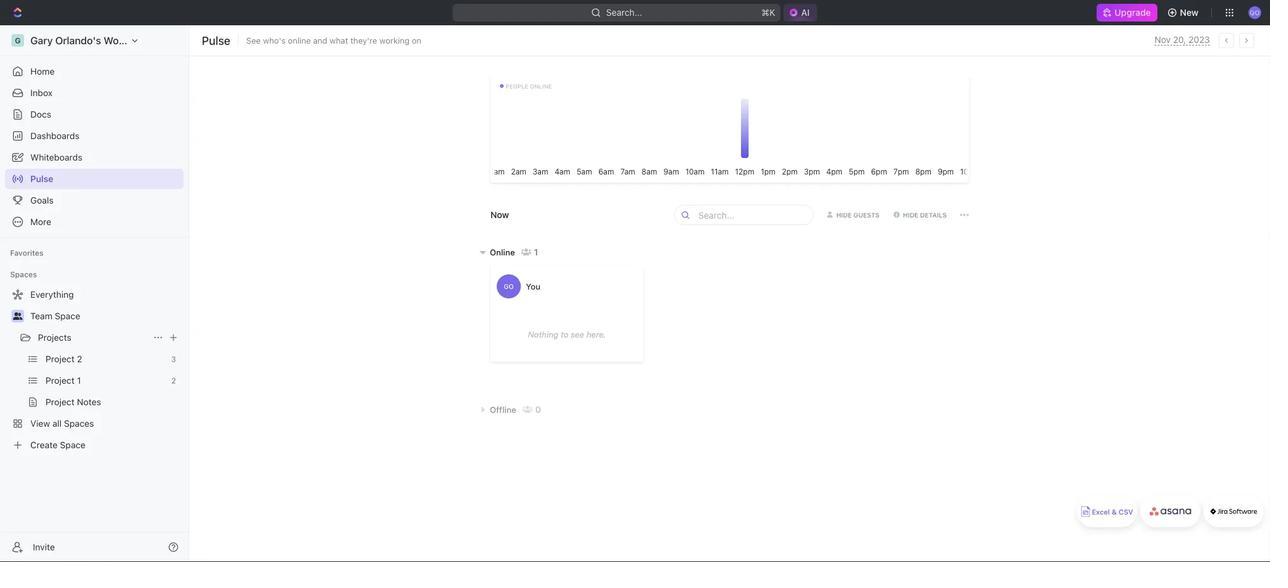 Task type: describe. For each thing, give the bounding box(es) containing it.
everything link
[[5, 285, 181, 305]]

9am
[[664, 167, 679, 176]]

projects
[[38, 333, 71, 343]]

all
[[52, 419, 62, 429]]

5am
[[577, 167, 592, 176]]

inbox
[[30, 88, 53, 98]]

view
[[30, 419, 50, 429]]

csv
[[1119, 509, 1134, 517]]

new button
[[1163, 3, 1207, 23]]

1am
[[491, 167, 505, 176]]

12pm
[[735, 167, 755, 176]]

gary orlando's workspace, , element
[[11, 34, 24, 47]]

g
[[15, 36, 21, 45]]

project notes link
[[46, 393, 181, 413]]

offline
[[490, 406, 516, 415]]

docs link
[[5, 104, 184, 125]]

1 inside project 1 link
[[77, 376, 81, 386]]

they're
[[351, 36, 377, 45]]

1 vertical spatial go
[[504, 283, 514, 290]]

goals
[[30, 195, 54, 206]]

more button
[[5, 212, 184, 232]]

hide for hide guests
[[837, 212, 852, 219]]

favorites
[[10, 249, 44, 258]]

pulse inside sidebar 'navigation'
[[30, 174, 53, 184]]

team space
[[30, 311, 80, 322]]

working
[[380, 36, 410, 45]]

see who's online and what they're working on
[[246, 36, 422, 45]]

3am
[[533, 167, 549, 176]]

user group image
[[13, 313, 22, 320]]

see
[[246, 36, 261, 45]]

project for project 1
[[46, 376, 75, 386]]

4am
[[555, 167, 571, 176]]

0 vertical spatial pulse
[[202, 34, 231, 47]]

project 1 link
[[46, 371, 166, 391]]

project 1
[[46, 376, 81, 386]]

people
[[506, 83, 529, 90]]

hide details
[[903, 212, 947, 219]]

1pm 2pm 3pm 4pm 5pm 6pm 7pm 8pm 9pm
[[761, 167, 954, 176]]

excel & csv
[[1092, 509, 1134, 517]]

upgrade
[[1115, 7, 1151, 18]]

space for team space
[[55, 311, 80, 322]]

inbox link
[[5, 83, 184, 103]]

here.
[[587, 330, 606, 339]]

projects link
[[38, 328, 148, 348]]

1 horizontal spatial online
[[530, 83, 552, 90]]

4pm
[[827, 167, 843, 176]]

see
[[571, 330, 584, 339]]

create
[[30, 440, 58, 451]]

2pm
[[782, 167, 798, 176]]

20,
[[1174, 35, 1187, 45]]

team space link
[[30, 306, 181, 327]]

who's
[[263, 36, 286, 45]]

gary orlando's workspace
[[30, 35, 156, 47]]

nothing to see here.
[[528, 330, 606, 339]]

Search... text field
[[699, 206, 810, 225]]

workspace
[[104, 35, 156, 47]]

8pm
[[916, 167, 932, 176]]

online
[[490, 248, 515, 257]]

sidebar navigation
[[0, 25, 192, 563]]

create space
[[30, 440, 85, 451]]

guests
[[854, 212, 880, 219]]

home link
[[5, 61, 184, 82]]

nov
[[1155, 35, 1171, 45]]

space for create space
[[60, 440, 85, 451]]

0
[[535, 405, 541, 415]]

excel & csv link
[[1078, 496, 1138, 528]]

0 vertical spatial 1
[[534, 247, 538, 258]]

0 horizontal spatial 2
[[77, 354, 82, 365]]

6am
[[599, 167, 614, 176]]

3pm
[[804, 167, 820, 176]]

1 horizontal spatial spaces
[[64, 419, 94, 429]]

hide guests
[[837, 212, 880, 219]]

project for project 2
[[46, 354, 75, 365]]

you
[[526, 282, 541, 292]]



Task type: vqa. For each thing, say whether or not it's contained in the screenshot.
the QDQ9Q "icon"
no



Task type: locate. For each thing, give the bounding box(es) containing it.
hide left guests
[[837, 212, 852, 219]]

2 down projects 'link'
[[77, 354, 82, 365]]

tree containing everything
[[5, 285, 184, 456]]

1 vertical spatial 1
[[77, 376, 81, 386]]

what
[[330, 36, 348, 45]]

9pm
[[938, 167, 954, 176]]

1am 2am 3am 4am 5am 6am 7am 8am 9am 10am 11am
[[491, 167, 729, 176]]

whiteboards
[[30, 152, 82, 163]]

1 horizontal spatial 2
[[171, 377, 176, 386]]

3 project from the top
[[46, 397, 75, 408]]

0 vertical spatial space
[[55, 311, 80, 322]]

go button
[[1245, 3, 1266, 23]]

more
[[30, 217, 51, 227]]

spaces
[[10, 270, 37, 279], [64, 419, 94, 429]]

2 down 3
[[171, 377, 176, 386]]

dashboards link
[[5, 126, 184, 146]]

10pm
[[961, 167, 980, 176]]

0 vertical spatial spaces
[[10, 270, 37, 279]]

0 vertical spatial online
[[288, 36, 311, 45]]

docs
[[30, 109, 51, 120]]

upgrade link
[[1097, 4, 1158, 22]]

1 hide from the left
[[837, 212, 852, 219]]

now
[[491, 210, 509, 220]]

space
[[55, 311, 80, 322], [60, 440, 85, 451]]

notes
[[77, 397, 101, 408]]

go
[[1251, 9, 1260, 16], [504, 283, 514, 290]]

pulse link
[[5, 169, 184, 189]]

online right people
[[530, 83, 552, 90]]

create space link
[[5, 436, 181, 456]]

0 horizontal spatial hide
[[837, 212, 852, 219]]

space inside create space link
[[60, 440, 85, 451]]

0 vertical spatial 2
[[77, 354, 82, 365]]

invite
[[33, 543, 55, 553]]

1 vertical spatial online
[[530, 83, 552, 90]]

go inside go dropdown button
[[1251, 9, 1260, 16]]

6pm
[[872, 167, 888, 176]]

5pm
[[849, 167, 865, 176]]

home
[[30, 66, 55, 77]]

project 2
[[46, 354, 82, 365]]

on
[[412, 36, 422, 45]]

8am
[[642, 167, 658, 176]]

pulse left see
[[202, 34, 231, 47]]

&
[[1112, 509, 1117, 517]]

project up view all spaces
[[46, 397, 75, 408]]

nov 20, 2023
[[1155, 35, 1211, 45]]

tree
[[5, 285, 184, 456]]

1 up project notes
[[77, 376, 81, 386]]

0 horizontal spatial spaces
[[10, 270, 37, 279]]

excel
[[1092, 509, 1110, 517]]

1
[[534, 247, 538, 258], [77, 376, 81, 386]]

0 horizontal spatial pulse
[[30, 174, 53, 184]]

project up "project 1"
[[46, 354, 75, 365]]

space up projects
[[55, 311, 80, 322]]

0 vertical spatial project
[[46, 354, 75, 365]]

search...
[[606, 7, 642, 18]]

2 vertical spatial project
[[46, 397, 75, 408]]

7am
[[621, 167, 636, 176]]

2 project from the top
[[46, 376, 75, 386]]

to
[[561, 330, 569, 339]]

0 horizontal spatial 1
[[77, 376, 81, 386]]

nothing
[[528, 330, 559, 339]]

2am
[[511, 167, 527, 176]]

2
[[77, 354, 82, 365], [171, 377, 176, 386]]

details
[[921, 212, 947, 219]]

1 vertical spatial space
[[60, 440, 85, 451]]

1 horizontal spatial hide
[[903, 212, 919, 219]]

1 vertical spatial pulse
[[30, 174, 53, 184]]

goals link
[[5, 191, 184, 211]]

⌘k
[[762, 7, 776, 18]]

view all spaces
[[30, 419, 94, 429]]

pulse up goals
[[30, 174, 53, 184]]

team
[[30, 311, 52, 322]]

hide for hide details
[[903, 212, 919, 219]]

3
[[171, 355, 176, 364]]

0 horizontal spatial online
[[288, 36, 311, 45]]

everything
[[30, 290, 74, 300]]

online
[[288, 36, 311, 45], [530, 83, 552, 90]]

whiteboards link
[[5, 148, 184, 168]]

2 hide from the left
[[903, 212, 919, 219]]

people online
[[506, 83, 552, 90]]

orlando's
[[55, 35, 101, 47]]

project for project notes
[[46, 397, 75, 408]]

ai
[[802, 7, 810, 18]]

1 horizontal spatial pulse
[[202, 34, 231, 47]]

7pm
[[894, 167, 909, 176]]

10am
[[686, 167, 705, 176]]

0 horizontal spatial go
[[504, 283, 514, 290]]

space down view all spaces
[[60, 440, 85, 451]]

1 horizontal spatial go
[[1251, 9, 1260, 16]]

view all spaces link
[[5, 414, 181, 434]]

gary
[[30, 35, 53, 47]]

space inside team space link
[[55, 311, 80, 322]]

1 project from the top
[[46, 354, 75, 365]]

tree inside sidebar 'navigation'
[[5, 285, 184, 456]]

ai button
[[784, 4, 818, 22]]

1 right online
[[534, 247, 538, 258]]

2023
[[1189, 35, 1211, 45]]

spaces down favorites on the left top of the page
[[10, 270, 37, 279]]

1 vertical spatial spaces
[[64, 419, 94, 429]]

and
[[313, 36, 327, 45]]

11am
[[711, 167, 729, 176]]

hide left the details
[[903, 212, 919, 219]]

new
[[1181, 7, 1199, 18]]

dashboards
[[30, 131, 80, 141]]

nov 20, 2023 button
[[1155, 35, 1211, 46]]

1 vertical spatial 2
[[171, 377, 176, 386]]

spaces right all
[[64, 419, 94, 429]]

1 vertical spatial project
[[46, 376, 75, 386]]

project down project 2
[[46, 376, 75, 386]]

1pm
[[761, 167, 776, 176]]

0 vertical spatial go
[[1251, 9, 1260, 16]]

online left and
[[288, 36, 311, 45]]

1 horizontal spatial 1
[[534, 247, 538, 258]]

project
[[46, 354, 75, 365], [46, 376, 75, 386], [46, 397, 75, 408]]

favorites button
[[5, 246, 49, 261]]



